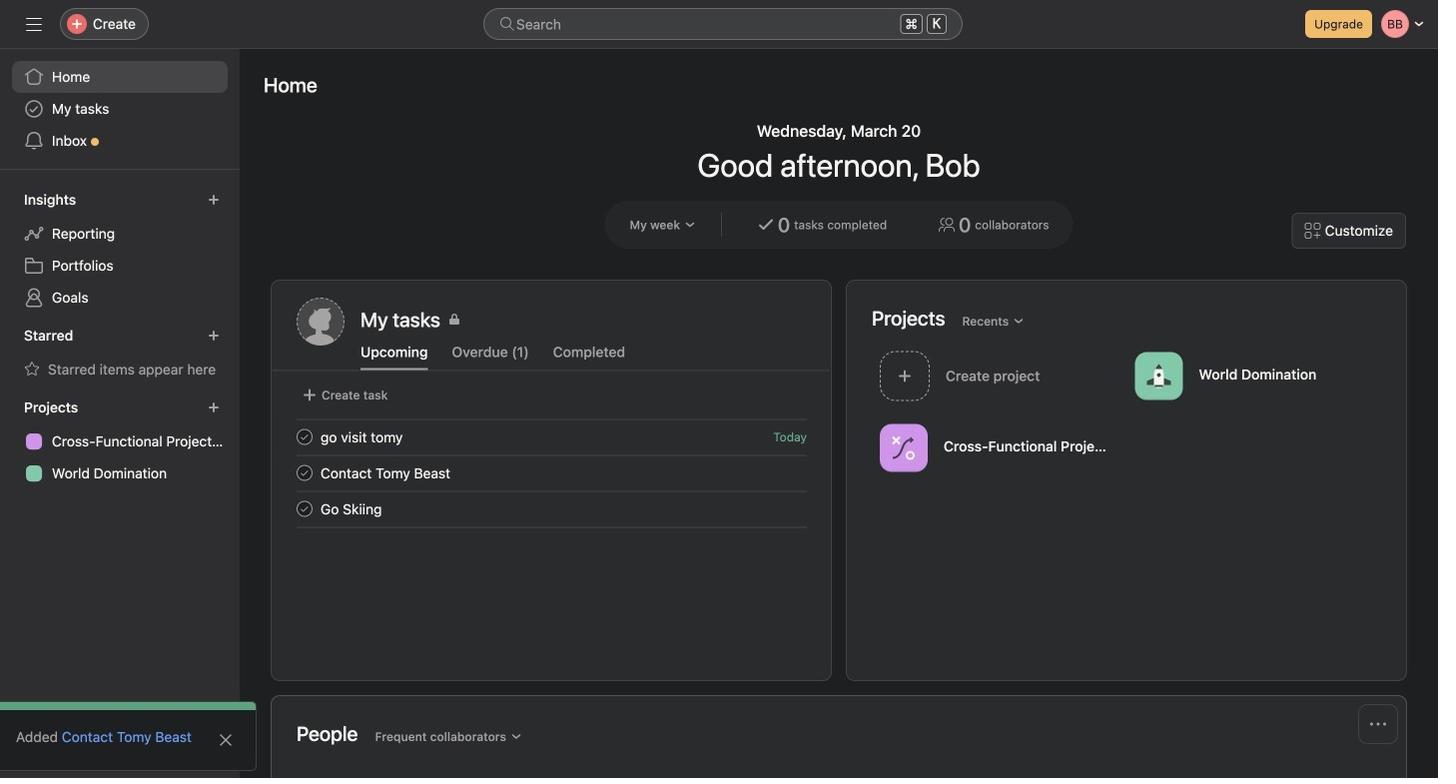 Task type: locate. For each thing, give the bounding box(es) containing it.
mark complete checkbox up mark complete image
[[293, 425, 317, 449]]

2 list item from the top
[[273, 455, 831, 491]]

1 list item from the top
[[273, 419, 831, 455]]

1 vertical spatial mark complete image
[[293, 461, 317, 485]]

Mark complete checkbox
[[293, 425, 317, 449], [293, 461, 317, 485]]

list item
[[273, 419, 831, 455], [273, 455, 831, 491], [273, 491, 831, 527]]

0 vertical spatial mark complete checkbox
[[293, 425, 317, 449]]

1 mark complete image from the top
[[293, 425, 317, 449]]

2 mark complete checkbox from the top
[[293, 461, 317, 485]]

0 vertical spatial mark complete image
[[293, 425, 317, 449]]

global element
[[0, 49, 240, 169]]

2 mark complete image from the top
[[293, 461, 317, 485]]

new insights image
[[208, 194, 220, 206]]

mark complete image up mark complete image
[[293, 425, 317, 449]]

None field
[[483, 8, 963, 40]]

1 mark complete checkbox from the top
[[293, 425, 317, 449]]

insights element
[[0, 182, 240, 318]]

add profile photo image
[[297, 298, 345, 346]]

line_and_symbols image
[[892, 436, 916, 460]]

mark complete image up mark complete checkbox at the bottom left
[[293, 461, 317, 485]]

3 list item from the top
[[273, 491, 831, 527]]

mark complete checkbox up mark complete checkbox at the bottom left
[[293, 461, 317, 485]]

1 vertical spatial mark complete checkbox
[[293, 461, 317, 485]]

mark complete image for mark complete option related to third list item from the bottom of the page
[[293, 425, 317, 449]]

close image
[[218, 732, 234, 748]]

new project or portfolio image
[[208, 401, 220, 413]]

rocket image
[[1147, 364, 1171, 388]]

mark complete checkbox for third list item from the bottom of the page
[[293, 425, 317, 449]]

mark complete image
[[293, 425, 317, 449], [293, 461, 317, 485]]

projects element
[[0, 390, 240, 493]]



Task type: describe. For each thing, give the bounding box(es) containing it.
Mark complete checkbox
[[293, 497, 317, 521]]

mark complete checkbox for 2nd list item
[[293, 461, 317, 485]]

mark complete image
[[293, 497, 317, 521]]

mark complete image for mark complete option for 2nd list item
[[293, 461, 317, 485]]

starred element
[[0, 318, 240, 390]]

add items to starred image
[[208, 330, 220, 342]]

Search tasks, projects, and more text field
[[483, 8, 963, 40]]

hide sidebar image
[[26, 16, 42, 32]]



Task type: vqa. For each thing, say whether or not it's contained in the screenshot.
Add profile photo at the left top of page
yes



